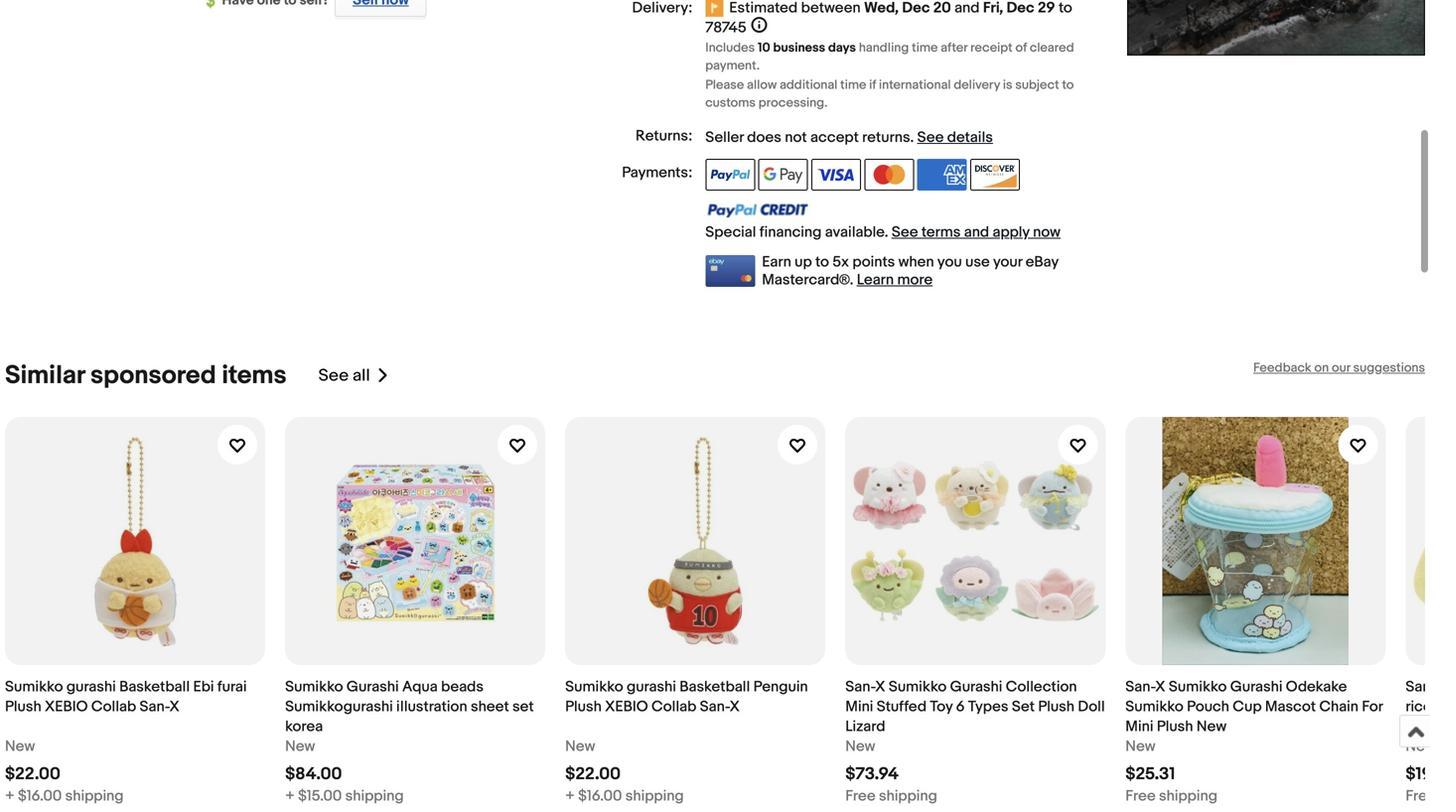 Task type: locate. For each thing, give the bounding box(es) containing it.
you
[[938, 253, 962, 271]]

1 shipping from the left
[[65, 788, 124, 806]]

2 horizontal spatial free
[[1406, 788, 1430, 806]]

0 horizontal spatial $16.00
[[18, 788, 62, 806]]

feedback on our suggestions
[[1253, 361, 1425, 376]]

2 new $22.00 + $16.00 shipping from the left
[[565, 738, 684, 806]]

to right subject
[[1062, 78, 1074, 93]]

plush inside 'san-x sumikko gurashi collection mini stuffed toy 6 types set plush doll lizard new $73.94 free shipping'
[[1038, 698, 1075, 716]]

0 horizontal spatial new text field
[[5, 737, 35, 757]]

google pay image
[[758, 159, 808, 191]]

2 $16.00 from the left
[[578, 788, 622, 806]]

gurashi inside sumikko gurashi basketball penguin plush xebio collab san-x
[[627, 678, 676, 696]]

1 horizontal spatial $16.00
[[578, 788, 622, 806]]

time
[[912, 40, 938, 56], [840, 78, 866, 93]]

new text field up $19. text field
[[1406, 737, 1430, 757]]

new down korea
[[285, 738, 315, 756]]

1 horizontal spatial to
[[1062, 78, 1074, 93]]

1 horizontal spatial time
[[912, 40, 938, 56]]

returns
[[862, 129, 910, 147]]

new text field for $22.00
[[5, 737, 35, 757]]

xebio inside sumikko gurashi basketball ebi furai plush xebio collab san-x
[[45, 698, 88, 716]]

mini
[[845, 698, 873, 716], [1126, 718, 1154, 736]]

+
[[5, 788, 15, 806], [285, 788, 295, 806], [565, 788, 575, 806]]

please
[[705, 78, 744, 93]]

3 gurashi from the left
[[1230, 678, 1283, 696]]

free down $73.94 'text field'
[[845, 788, 876, 806]]

san- inside sumikko gurashi basketball ebi furai plush xebio collab san-x
[[140, 698, 169, 716]]

+ inside sumikko gurashi  aqua beads sumikkogurashi illustration sheet set korea new $84.00 + $15.00 shipping
[[285, 788, 295, 806]]

2 new text field from the left
[[845, 737, 876, 757]]

see right .
[[917, 129, 944, 147]]

penguin
[[754, 678, 808, 696]]

New text field
[[5, 737, 35, 757], [285, 737, 315, 757], [1406, 737, 1430, 757]]

$16.00
[[18, 788, 62, 806], [578, 788, 622, 806]]

1 gurashi from the left
[[347, 678, 399, 696]]

xebio up $22.00 text box
[[45, 698, 88, 716]]

1 horizontal spatial gurashi
[[950, 678, 1003, 696]]

1 vertical spatial mini
[[1126, 718, 1154, 736]]

new up $22.00 text field
[[565, 738, 595, 756]]

1 new text field from the left
[[5, 737, 35, 757]]

special financing available. see terms and apply now
[[705, 224, 1061, 241]]

learn more link
[[857, 271, 933, 289]]

new text field up $25.31 text field
[[1126, 737, 1156, 757]]

2 new text field from the left
[[285, 737, 315, 757]]

0 horizontal spatial free
[[845, 788, 876, 806]]

odekake
[[1286, 678, 1347, 696]]

feedback
[[1253, 361, 1312, 376]]

See all text field
[[318, 366, 370, 386]]

new text field for $25.31
[[1126, 737, 1156, 757]]

3 new text field from the left
[[1406, 737, 1430, 757]]

new text field for $22.00
[[565, 737, 595, 757]]

mini up $25.31 text field
[[1126, 718, 1154, 736]]

1 horizontal spatial collab
[[652, 698, 697, 716]]

plush right set
[[565, 698, 602, 716]]

new text field for $73.94
[[845, 737, 876, 757]]

+ down $22.00 text field
[[565, 788, 575, 806]]

0 horizontal spatial gurashi
[[347, 678, 399, 696]]

0 horizontal spatial new text field
[[565, 737, 595, 757]]

feedback on our suggestions link
[[1253, 361, 1425, 376]]

0 horizontal spatial basketball
[[119, 678, 190, 696]]

allow
[[747, 78, 777, 93]]

san- inside sumikko gurashi basketball penguin plush xebio collab san-x
[[700, 698, 730, 716]]

basketball inside sumikko gurashi basketball penguin plush xebio collab san-x
[[680, 678, 750, 696]]

1 new text field from the left
[[565, 737, 595, 757]]

1 horizontal spatial gurashi
[[627, 678, 676, 696]]

new $22.00 + $16.00 shipping down sumikko gurashi basketball penguin plush xebio collab san-x
[[565, 738, 684, 806]]

1 + from the left
[[5, 788, 15, 806]]

pouch
[[1187, 698, 1229, 716]]

basketball for x
[[680, 678, 750, 696]]

gurashi
[[66, 678, 116, 696], [627, 678, 676, 696]]

0 horizontal spatial collab
[[91, 698, 136, 716]]

2 horizontal spatial new text field
[[1406, 737, 1430, 757]]

New text field
[[565, 737, 595, 757], [845, 737, 876, 757], [1126, 737, 1156, 757]]

gurashi
[[347, 678, 399, 696], [950, 678, 1003, 696], [1230, 678, 1283, 696]]

1 horizontal spatial +
[[285, 788, 295, 806]]

our
[[1332, 361, 1351, 376]]

mini inside 'san-x sumikko gurashi collection mini stuffed toy 6 types set plush doll lizard new $73.94 free shipping'
[[845, 698, 873, 716]]

san- inside the san-x sumikko gurashi odekake sumikko pouch cup mascot chain for mini plush new new $25.31 free shipping
[[1126, 678, 1155, 696]]

1 xebio from the left
[[45, 698, 88, 716]]

2 + from the left
[[285, 788, 295, 806]]

to
[[1062, 78, 1074, 93], [816, 253, 829, 271]]

free
[[845, 788, 876, 806], [1126, 788, 1156, 806], [1406, 788, 1430, 806]]

0 horizontal spatial time
[[840, 78, 866, 93]]

international
[[879, 78, 951, 93]]

1 horizontal spatial mini
[[1126, 718, 1154, 736]]

2 xebio from the left
[[605, 698, 648, 716]]

+ for sumikko gurashi basketball penguin plush xebio collab san-x
[[565, 788, 575, 806]]

mini inside the san-x sumikko gurashi odekake sumikko pouch cup mascot chain for mini plush new new $25.31 free shipping
[[1126, 718, 1154, 736]]

+ $15.00 shipping text field
[[285, 787, 404, 807]]

new down pouch at right bottom
[[1197, 718, 1227, 736]]

5 shipping from the left
[[1159, 788, 1218, 806]]

$22.00 up + $16.00 shipping text box
[[565, 764, 621, 785]]

see left all
[[318, 366, 349, 386]]

new $22.00 + $16.00 shipping down sumikko gurashi basketball ebi furai plush xebio collab san-x
[[5, 738, 124, 806]]

similar sponsored items
[[5, 361, 287, 391]]

2 $22.00 from the left
[[565, 764, 621, 785]]

3 free from the left
[[1406, 788, 1430, 806]]

payments:
[[622, 164, 693, 182]]

new $22.00 + $16.00 shipping
[[5, 738, 124, 806], [565, 738, 684, 806]]

available.
[[825, 224, 888, 241]]

0 horizontal spatial new $22.00 + $16.00 shipping
[[5, 738, 124, 806]]

new inside sumikko gurashi  aqua beads sumikkogurashi illustration sheet set korea new $84.00 + $15.00 shipping
[[285, 738, 315, 756]]

mascot
[[1265, 698, 1316, 716]]

2 gurashi from the left
[[627, 678, 676, 696]]

0 horizontal spatial gurashi
[[66, 678, 116, 696]]

learn more
[[857, 271, 933, 289]]

gurashi for collab
[[627, 678, 676, 696]]

basketball left ebi
[[119, 678, 190, 696]]

free down $25.31 text field
[[1126, 788, 1156, 806]]

x inside sumikko gurashi basketball ebi furai plush xebio collab san-x
[[169, 698, 180, 716]]

receipt
[[970, 40, 1013, 56]]

$19.
[[1406, 764, 1430, 785]]

sumikko inside 'san-x sumikko gurashi collection mini stuffed toy 6 types set plush doll lizard new $73.94 free shipping'
[[889, 678, 947, 696]]

returns:
[[636, 127, 693, 145]]

+ for sumikko gurashi basketball ebi furai plush xebio collab san-x
[[5, 788, 15, 806]]

$22.00 up + $16.00 shipping text field at bottom
[[5, 764, 60, 785]]

1 horizontal spatial xebio
[[605, 698, 648, 716]]

collab inside sumikko gurashi basketball penguin plush xebio collab san-x
[[652, 698, 697, 716]]

1 basketball from the left
[[119, 678, 190, 696]]

3 + from the left
[[565, 788, 575, 806]]

discover image
[[971, 159, 1020, 191]]

new text field down 'lizard'
[[845, 737, 876, 757]]

4 shipping from the left
[[879, 788, 937, 806]]

free inside the san-x sumikko gurashi odekake sumikko pouch cup mascot chain for mini plush new new $25.31 free shipping
[[1126, 788, 1156, 806]]

2 basketball from the left
[[680, 678, 750, 696]]

+ down $22.00 text box
[[5, 788, 15, 806]]

apply
[[993, 224, 1030, 241]]

1 horizontal spatial new text field
[[845, 737, 876, 757]]

use
[[965, 253, 990, 271]]

see up "when"
[[892, 224, 918, 241]]

0 horizontal spatial +
[[5, 788, 15, 806]]

types
[[968, 698, 1009, 716]]

points
[[853, 253, 895, 271]]

time left if
[[840, 78, 866, 93]]

new down 'lizard'
[[845, 738, 876, 756]]

and
[[964, 224, 989, 241]]

new text field up $22.00 text box
[[5, 737, 35, 757]]

2 horizontal spatial new text field
[[1126, 737, 1156, 757]]

1 horizontal spatial new text field
[[285, 737, 315, 757]]

1 horizontal spatial basketball
[[680, 678, 750, 696]]

collection
[[1006, 678, 1077, 696]]

3 new text field from the left
[[1126, 737, 1156, 757]]

to left 5x at the top right
[[816, 253, 829, 271]]

$16.00 for xebio
[[578, 788, 622, 806]]

ebay mastercard image
[[705, 255, 755, 287]]

0 horizontal spatial mini
[[845, 698, 873, 716]]

1 horizontal spatial new $22.00 + $16.00 shipping
[[565, 738, 684, 806]]

gurashi up cup at bottom right
[[1230, 678, 1283, 696]]

san-x sumikko gurashi odekake sumikko pouch cup mascot chain for mini plush new new $25.31 free shipping
[[1126, 678, 1383, 806]]

1 vertical spatial time
[[840, 78, 866, 93]]

gurashi up types
[[950, 678, 1003, 696]]

sumikko up $22.00 text field
[[565, 678, 623, 696]]

time inside handling time after receipt of cleared payment.
[[912, 40, 938, 56]]

sumikko up $22.00 text box
[[5, 678, 63, 696]]

$22.00 text field
[[565, 764, 621, 785]]

includes 10 business days
[[705, 40, 856, 56]]

x
[[875, 678, 885, 696], [1155, 678, 1166, 696], [169, 698, 180, 716], [730, 698, 740, 716]]

collab inside sumikko gurashi basketball ebi furai plush xebio collab san-x
[[91, 698, 136, 716]]

0 horizontal spatial $22.00
[[5, 764, 60, 785]]

basketball inside sumikko gurashi basketball ebi furai plush xebio collab san-x
[[119, 678, 190, 696]]

+ left $15.00 on the bottom
[[285, 788, 295, 806]]

2 horizontal spatial +
[[565, 788, 575, 806]]

when
[[899, 253, 934, 271]]

gurashi inside sumikko gurashi  aqua beads sumikkogurashi illustration sheet set korea new $84.00 + $15.00 shipping
[[347, 678, 399, 696]]

1 collab from the left
[[91, 698, 136, 716]]

$84.00 text field
[[285, 764, 342, 785]]

$16.00 down $22.00 text field
[[578, 788, 622, 806]]

2 gurashi from the left
[[950, 678, 1003, 696]]

sumikko gurashi  aqua beads sumikkogurashi illustration sheet set korea new $84.00 + $15.00 shipping
[[285, 678, 534, 806]]

to inside earn up to 5x points when you use your ebay mastercard®.
[[816, 253, 829, 271]]

sumikko up stuffed
[[889, 678, 947, 696]]

subject
[[1015, 78, 1059, 93]]

customs
[[705, 95, 756, 111]]

gurashi for $25.31
[[1230, 678, 1283, 696]]

2 collab from the left
[[652, 698, 697, 716]]

free inside 'san-x sumikko gurashi collection mini stuffed toy 6 types set plush doll lizard new $73.94 free shipping'
[[845, 788, 876, 806]]

1 horizontal spatial free
[[1126, 788, 1156, 806]]

plush down collection
[[1038, 698, 1075, 716]]

additional
[[780, 78, 838, 93]]

2 horizontal spatial gurashi
[[1230, 678, 1283, 696]]

new text field for $19.
[[1406, 737, 1430, 757]]

x inside sumikko gurashi basketball penguin plush xebio collab san-x
[[730, 698, 740, 716]]

0 horizontal spatial to
[[816, 253, 829, 271]]

0 horizontal spatial xebio
[[45, 698, 88, 716]]

your
[[993, 253, 1022, 271]]

gurashi inside the san-x sumikko gurashi odekake sumikko pouch cup mascot chain for mini plush new new $25.31 free shipping
[[1230, 678, 1283, 696]]

new text field down korea
[[285, 737, 315, 757]]

1 new $22.00 + $16.00 shipping from the left
[[5, 738, 124, 806]]

gurashi inside 'san-x sumikko gurashi collection mini stuffed toy 6 types set plush doll lizard new $73.94 free shipping'
[[950, 678, 1003, 696]]

new inside 'san-x sumikko gurashi collection mini stuffed toy 6 types set plush doll lizard new $73.94 free shipping'
[[845, 738, 876, 756]]

free down $19. on the right bottom
[[1406, 788, 1430, 806]]

Free shipping text field
[[845, 787, 937, 807]]

1 free from the left
[[845, 788, 876, 806]]

1 $16.00 from the left
[[18, 788, 62, 806]]

new text field up $22.00 text field
[[565, 737, 595, 757]]

sumikko up sumikkogurashi
[[285, 678, 343, 696]]

master card image
[[864, 159, 914, 191]]

gurashi up sumikkogurashi
[[347, 678, 399, 696]]

0 vertical spatial mini
[[845, 698, 873, 716]]

1 vertical spatial to
[[816, 253, 829, 271]]

2 free from the left
[[1126, 788, 1156, 806]]

suggestions
[[1353, 361, 1425, 376]]

1 $22.00 from the left
[[5, 764, 60, 785]]

Free shipping text field
[[1126, 787, 1218, 807]]

time left after
[[912, 40, 938, 56]]

$22.00 for xebio
[[565, 764, 621, 785]]

1 gurashi from the left
[[66, 678, 116, 696]]

6
[[956, 698, 965, 716]]

sumikko left pouch at right bottom
[[1126, 698, 1184, 716]]

x inside 'san-x sumikko gurashi collection mini stuffed toy 6 types set plush doll lizard new $73.94 free shipping'
[[875, 678, 885, 696]]

$16.00 down $22.00 text box
[[18, 788, 62, 806]]

plush inside sumikko gurashi basketball ebi furai plush xebio collab san-x
[[5, 698, 41, 716]]

handling
[[859, 40, 909, 56]]

$73.94
[[845, 764, 899, 785]]

sheet
[[471, 698, 509, 716]]

plush down pouch at right bottom
[[1157, 718, 1193, 736]]

2 vertical spatial see
[[318, 366, 349, 386]]

mini up 'lizard'
[[845, 698, 873, 716]]

shipping inside sumikko gurashi  aqua beads sumikkogurashi illustration sheet set korea new $84.00 + $15.00 shipping
[[345, 788, 404, 806]]

basketball left penguin
[[680, 678, 750, 696]]

learn
[[857, 271, 894, 289]]

special
[[705, 224, 756, 241]]

plush up $22.00 text box
[[5, 698, 41, 716]]

plush
[[5, 698, 41, 716], [565, 698, 602, 716], [1038, 698, 1075, 716], [1157, 718, 1193, 736]]

gurashi inside sumikko gurashi basketball ebi furai plush xebio collab san-x
[[66, 678, 116, 696]]

2 shipping from the left
[[345, 788, 404, 806]]

to inside please allow additional time if international delivery is subject to customs processing.
[[1062, 78, 1074, 93]]

0 vertical spatial time
[[912, 40, 938, 56]]

san-
[[845, 678, 875, 696], [1126, 678, 1155, 696], [140, 698, 169, 716], [700, 698, 730, 716]]

details
[[947, 129, 993, 147]]

0 vertical spatial to
[[1062, 78, 1074, 93]]

free for $25.31
[[1126, 788, 1156, 806]]

now
[[1033, 224, 1061, 241]]

xebio up $22.00 text field
[[605, 698, 648, 716]]

1 horizontal spatial $22.00
[[565, 764, 621, 785]]



Task type: vqa. For each thing, say whether or not it's contained in the screenshot.
4 min article
no



Task type: describe. For each thing, give the bounding box(es) containing it.
business
[[773, 40, 825, 56]]

sumikko inside sumikko gurashi  aqua beads sumikkogurashi illustration sheet set korea new $84.00 + $15.00 shipping
[[285, 678, 343, 696]]

sumikko inside sumikko gurashi basketball ebi furai plush xebio collab san-x
[[5, 678, 63, 696]]

sumikko gurashi basketball ebi furai plush xebio collab san-x
[[5, 678, 247, 716]]

ebi
[[193, 678, 214, 696]]

after
[[941, 40, 968, 56]]

stuffed
[[877, 698, 927, 716]]

plush inside the san-x sumikko gurashi odekake sumikko pouch cup mascot chain for mini plush new new $25.31 free shipping
[[1157, 718, 1193, 736]]

new up $25.31 text field
[[1126, 738, 1156, 756]]

does
[[747, 129, 782, 147]]

ebay
[[1026, 253, 1059, 271]]

see all
[[318, 366, 370, 386]]

sumikkogurashi
[[285, 698, 393, 716]]

seller does not accept returns . see details
[[705, 129, 993, 147]]

Free text field
[[1406, 787, 1430, 807]]

toy
[[930, 698, 953, 716]]

illustration
[[396, 698, 467, 716]]

chain
[[1319, 698, 1359, 716]]

earn up to 5x points when you use your ebay mastercard®.
[[762, 253, 1059, 289]]

terms
[[922, 224, 961, 241]]

payment.
[[705, 58, 760, 74]]

paypal credit image
[[705, 202, 809, 218]]

shipping inside 'san-x sumikko gurashi collection mini stuffed toy 6 types set plush doll lizard new $73.94 free shipping'
[[879, 788, 937, 806]]

5x
[[833, 253, 849, 271]]

delivery alert flag image
[[705, 0, 729, 19]]

new $22.00 + $16.00 shipping for xebio
[[565, 738, 684, 806]]

financing
[[760, 224, 822, 241]]

includes
[[705, 40, 755, 56]]

sponsored
[[90, 361, 216, 391]]

$84.00
[[285, 764, 342, 785]]

new text field for $84.00
[[285, 737, 315, 757]]

processing.
[[759, 95, 828, 111]]

xebio inside sumikko gurashi basketball penguin plush xebio collab san-x
[[605, 698, 648, 716]]

$25.31
[[1126, 764, 1175, 785]]

paypal image
[[705, 159, 755, 191]]

78745
[[705, 19, 747, 37]]

not
[[785, 129, 807, 147]]

new up $22.00 text box
[[5, 738, 35, 756]]

$73.94 text field
[[845, 764, 899, 785]]

if
[[869, 78, 876, 93]]

visa image
[[811, 159, 861, 191]]

$16.00 for plush
[[18, 788, 62, 806]]

lizard
[[845, 718, 886, 736]]

please allow additional time if international delivery is subject to customs processing.
[[705, 78, 1074, 111]]

0 vertical spatial see
[[917, 129, 944, 147]]

$22.00 text field
[[5, 764, 60, 785]]

is
[[1003, 78, 1013, 93]]

doll
[[1078, 698, 1105, 716]]

of
[[1016, 40, 1027, 56]]

see details link
[[917, 129, 993, 147]]

$25.31 text field
[[1126, 764, 1175, 785]]

beads
[[441, 678, 484, 696]]

seller
[[705, 129, 744, 147]]

free for $73.94
[[845, 788, 876, 806]]

cleared
[[1030, 40, 1074, 56]]

delivery
[[954, 78, 1000, 93]]

items
[[222, 361, 287, 391]]

x inside the san-x sumikko gurashi odekake sumikko pouch cup mascot chain for mini plush new new $25.31 free shipping
[[1155, 678, 1166, 696]]

.
[[910, 129, 914, 147]]

korea
[[285, 718, 323, 736]]

san
[[1406, 678, 1430, 696]]

san-x sumikko gurashi collection mini stuffed toy 6 types set plush doll lizard new $73.94 free shipping
[[845, 678, 1105, 806]]

days
[[828, 40, 856, 56]]

furai
[[217, 678, 247, 696]]

similar
[[5, 361, 85, 391]]

plush inside sumikko gurashi basketball penguin plush xebio collab san-x
[[565, 698, 602, 716]]

$19. text field
[[1406, 764, 1430, 785]]

up
[[795, 253, 812, 271]]

see all link
[[318, 361, 390, 391]]

advertisement region
[[1127, 0, 1425, 56]]

all
[[353, 366, 370, 386]]

1 vertical spatial see
[[892, 224, 918, 241]]

mastercard®.
[[762, 271, 854, 289]]

basketball for san-
[[119, 678, 190, 696]]

accept
[[810, 129, 859, 147]]

sumikko inside sumikko gurashi basketball penguin plush xebio collab san-x
[[565, 678, 623, 696]]

sumikko gurashi basketball penguin plush xebio collab san-x
[[565, 678, 808, 716]]

american express image
[[917, 159, 967, 191]]

handling time after receipt of cleared payment.
[[705, 40, 1074, 74]]

time inside please allow additional time if international delivery is subject to customs processing.
[[840, 78, 866, 93]]

san- inside 'san-x sumikko gurashi collection mini stuffed toy 6 types set plush doll lizard new $73.94 free shipping'
[[845, 678, 875, 696]]

set
[[513, 698, 534, 716]]

cup
[[1233, 698, 1262, 716]]

shipping inside the san-x sumikko gurashi odekake sumikko pouch cup mascot chain for mini plush new new $25.31 free shipping
[[1159, 788, 1218, 806]]

san new $19. free
[[1406, 678, 1430, 806]]

+ $16.00 shipping text field
[[5, 787, 124, 807]]

dollar sign image
[[206, 0, 222, 9]]

10
[[758, 40, 770, 56]]

more
[[897, 271, 933, 289]]

earn
[[762, 253, 791, 271]]

$22.00 for plush
[[5, 764, 60, 785]]

on
[[1315, 361, 1329, 376]]

see terms and apply now link
[[892, 224, 1061, 241]]

set
[[1012, 698, 1035, 716]]

3 shipping from the left
[[626, 788, 684, 806]]

gurashi for xebio
[[66, 678, 116, 696]]

gurashi for $73.94
[[950, 678, 1003, 696]]

new up $19. text field
[[1406, 738, 1430, 756]]

$15.00
[[298, 788, 342, 806]]

+ $16.00 shipping text field
[[565, 787, 684, 807]]

new $22.00 + $16.00 shipping for plush
[[5, 738, 124, 806]]

sumikko up pouch at right bottom
[[1169, 678, 1227, 696]]

for
[[1362, 698, 1383, 716]]

aqua
[[402, 678, 438, 696]]



